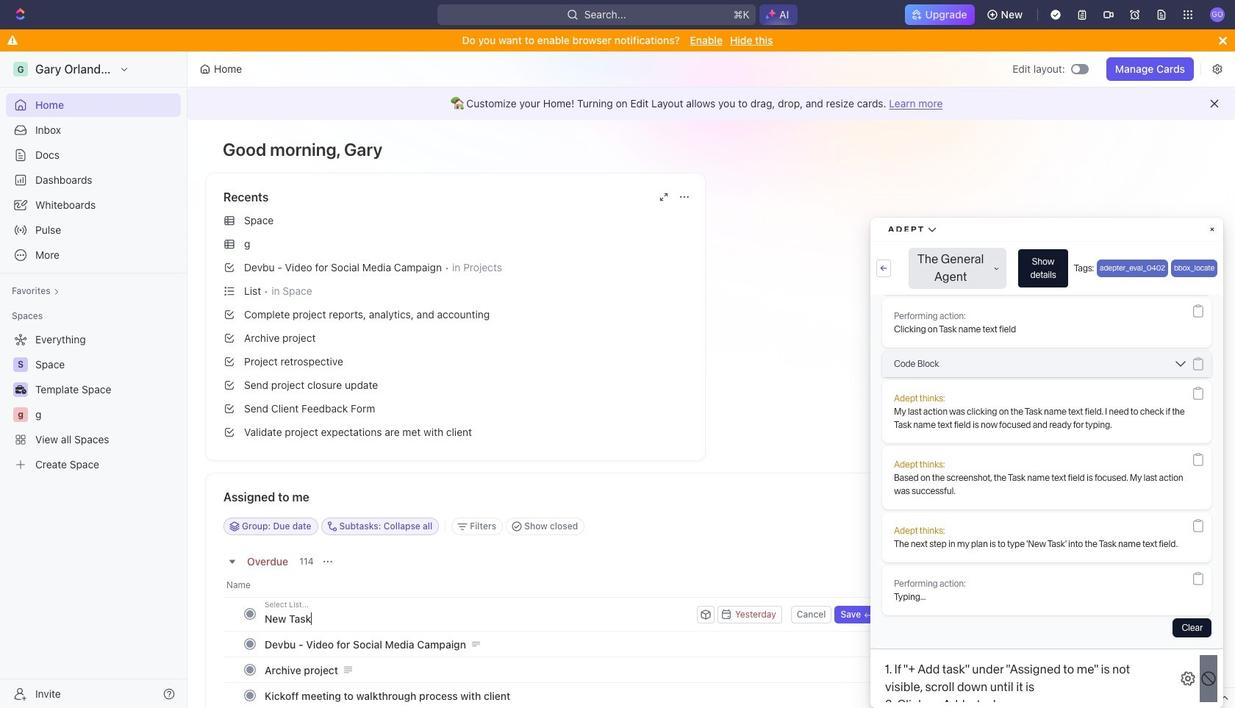 Task type: locate. For each thing, give the bounding box(es) containing it.
alert
[[188, 88, 1236, 120]]

gary orlando's workspace, , element
[[13, 62, 28, 77]]

business time image
[[15, 385, 26, 394]]

tree
[[6, 328, 181, 477]]

sidebar navigation
[[0, 51, 191, 708]]



Task type: describe. For each thing, give the bounding box(es) containing it.
Search tasks... text field
[[995, 516, 1142, 538]]

Task name or type '/' for commands text field
[[265, 607, 694, 630]]

space, , element
[[13, 358, 28, 372]]

tree inside sidebar navigation
[[6, 328, 181, 477]]

g, , element
[[13, 408, 28, 422]]



Task type: vqa. For each thing, say whether or not it's contained in the screenshot.
"Allow"
no



